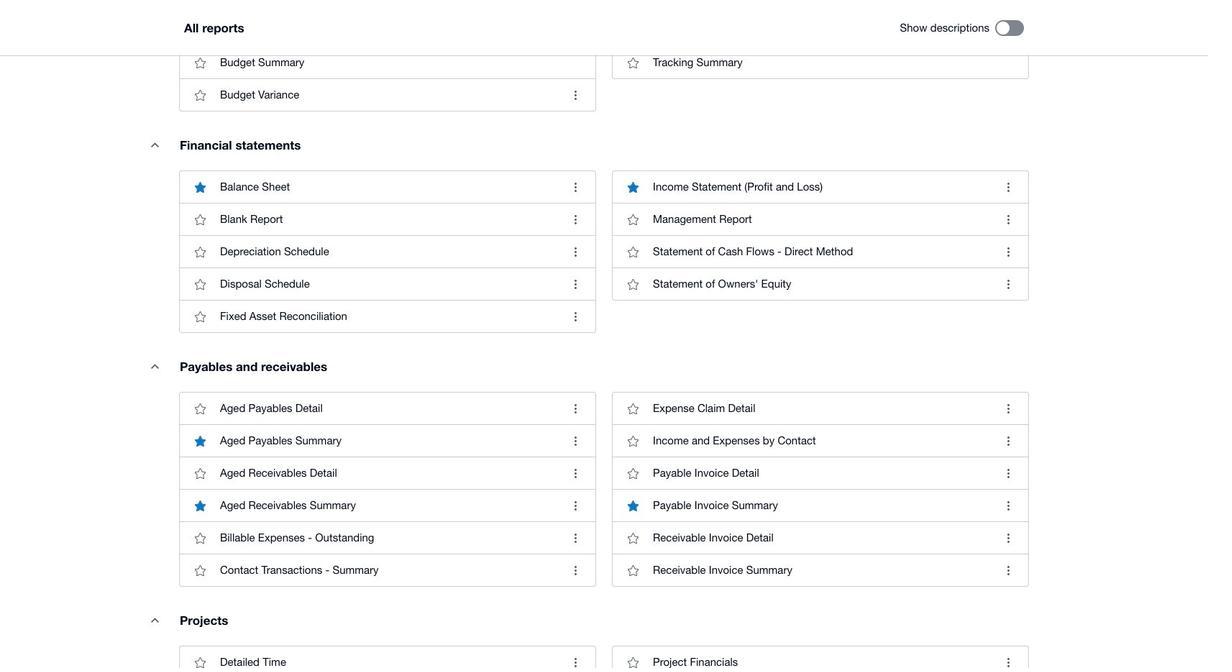 Task type: describe. For each thing, give the bounding box(es) containing it.
2 more options image from the top
[[561, 173, 590, 202]]

7 more options image from the top
[[561, 556, 590, 585]]



Task type: vqa. For each thing, say whether or not it's contained in the screenshot.
the left Remove Favorite icon
yes



Task type: locate. For each thing, give the bounding box(es) containing it.
remove favorite image
[[619, 491, 647, 520]]

expand report group image
[[140, 130, 169, 159]]

1 vertical spatial expand report group image
[[140, 606, 169, 635]]

expand report group image
[[140, 352, 169, 381], [140, 606, 169, 635]]

6 more options image from the top
[[561, 427, 590, 455]]

3 more options image from the top
[[561, 205, 590, 234]]

1 expand report group image from the top
[[140, 352, 169, 381]]

favorite image
[[186, 48, 214, 77], [619, 48, 647, 77], [186, 205, 214, 234], [186, 238, 214, 266], [619, 238, 647, 266], [186, 270, 214, 299], [186, 302, 214, 331], [619, 394, 647, 423], [619, 427, 647, 455], [186, 459, 214, 488], [186, 524, 214, 553], [186, 556, 214, 585], [619, 556, 647, 585], [186, 648, 214, 668], [619, 648, 647, 668]]

more options image
[[561, 81, 590, 109], [561, 173, 590, 202], [561, 205, 590, 234], [561, 238, 590, 266], [561, 270, 590, 299], [561, 427, 590, 455], [561, 556, 590, 585]]

0 vertical spatial expand report group image
[[140, 352, 169, 381]]

remove favorite image
[[186, 173, 214, 202], [619, 173, 647, 202], [186, 427, 214, 455], [186, 491, 214, 520]]

2 expand report group image from the top
[[140, 606, 169, 635]]

1 more options image from the top
[[561, 81, 590, 109]]

favorite image
[[186, 81, 214, 109], [619, 205, 647, 234], [619, 270, 647, 299], [186, 394, 214, 423], [619, 459, 647, 488], [619, 524, 647, 553]]

more options image
[[561, 302, 590, 331], [561, 394, 590, 423], [561, 459, 590, 488], [561, 491, 590, 520], [561, 524, 590, 553], [561, 648, 590, 668], [994, 648, 1023, 668]]

5 more options image from the top
[[561, 270, 590, 299]]

4 more options image from the top
[[561, 238, 590, 266]]



